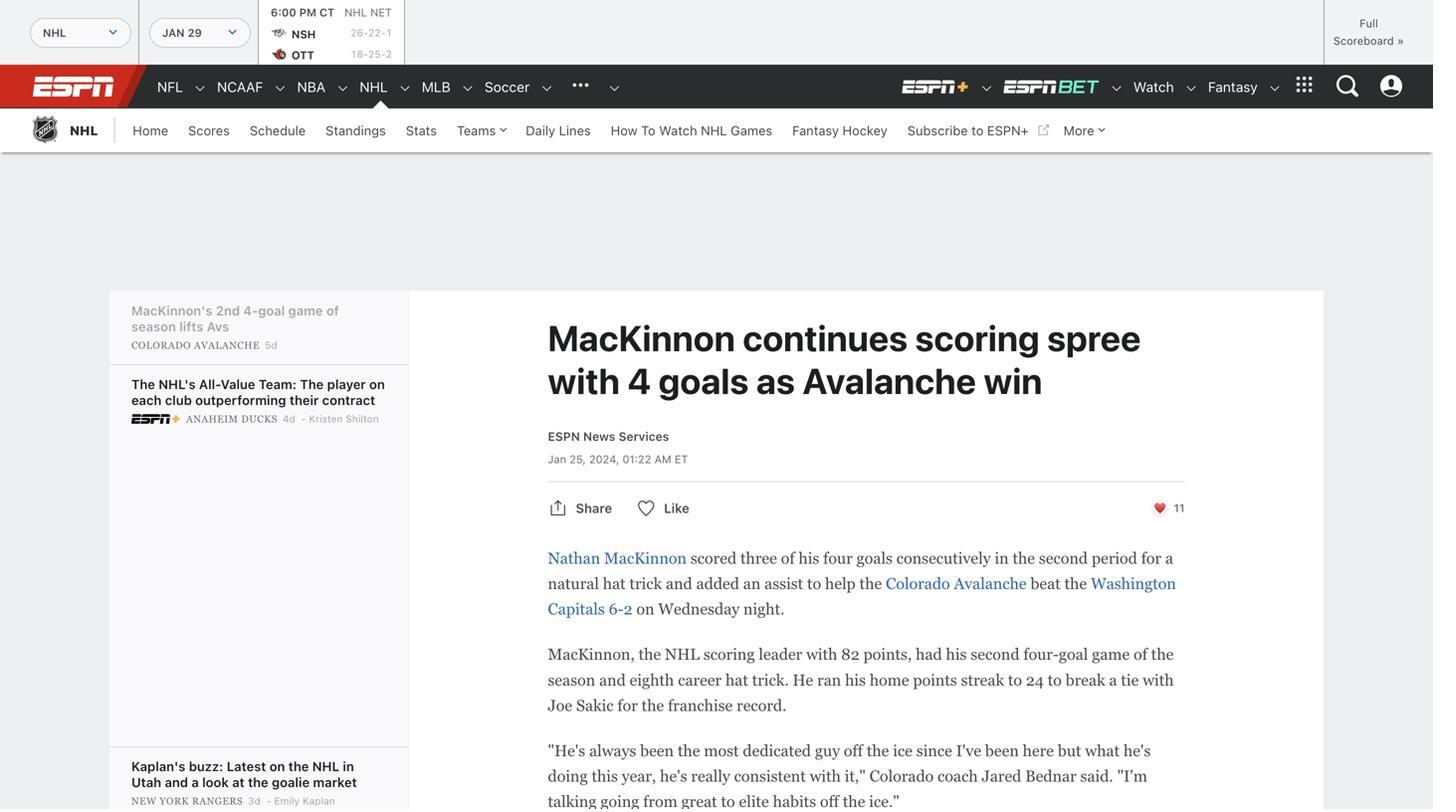 Task type: vqa. For each thing, say whether or not it's contained in the screenshot.
1st The from the right
yes



Task type: describe. For each thing, give the bounding box(es) containing it.
the down the washington
[[1151, 646, 1174, 664]]

market
[[313, 775, 357, 790]]

of inside 'mackinnon's 2nd 4-goal game of season lifts avs colorado avalanche 5d'
[[326, 303, 339, 318]]

subscribe
[[908, 123, 968, 138]]

new york rangers link
[[131, 795, 246, 807]]

more link
[[1054, 108, 1114, 152]]

to left espn+
[[972, 123, 984, 138]]

on inside kaplan's buzz: latest on the nhl in utah and a look at the goalie market
[[269, 759, 285, 774]]

emily
[[274, 795, 300, 807]]

fantasy for fantasy hockey
[[792, 123, 839, 138]]

24
[[1026, 671, 1044, 689]]

new
[[131, 796, 157, 807]]

2nd
[[216, 303, 240, 318]]

the nhl's all-value team: the player on each club outperforming their contract
[[131, 377, 385, 408]]

hockey
[[843, 123, 888, 138]]

and inside mackinnon, the nhl scoring leader with 82 points, had his second four-goal game of the season and eighth career hat trick. he ran his home points streak to 24 to break a tie with joe sakic for the franchise record.
[[599, 671, 626, 689]]

to inside the scored three of his four goals consecutively in the second period for a natural hat trick and added an assist to help the
[[807, 575, 821, 593]]

kaplan's buzz: latest on the nhl in utah and a look at the goalie market link
[[131, 759, 357, 790]]

the up 3d
[[248, 775, 268, 790]]

habits
[[773, 793, 816, 809]]

value
[[221, 377, 255, 392]]

streak
[[961, 671, 1004, 689]]

daily lines
[[526, 123, 591, 138]]

1 horizontal spatial he's
[[1124, 742, 1151, 760]]

daily lines link
[[516, 108, 601, 152]]

0 vertical spatial off
[[844, 742, 863, 760]]

for inside mackinnon, the nhl scoring leader with 82 points, had his second four-goal game of the season and eighth career hat trick. he ran his home points streak to 24 to break a tie with joe sakic for the franchise record.
[[617, 697, 638, 714]]

guy
[[815, 742, 840, 760]]

mackinnon's
[[131, 303, 212, 318]]

1 horizontal spatial his
[[845, 671, 866, 689]]

the down it,"
[[843, 793, 865, 809]]

jan inside button
[[162, 26, 185, 39]]

more
[[1064, 123, 1094, 138]]

talking
[[548, 793, 597, 809]]

nhl up "26-"
[[344, 6, 367, 19]]

eighth
[[630, 671, 674, 689]]

espn+
[[987, 123, 1029, 138]]

avalanche inside 'mackinnon's 2nd 4-goal game of season lifts avs colorado avalanche 5d'
[[194, 340, 260, 351]]

of inside mackinnon, the nhl scoring leader with 82 points, had his second four-goal game of the season and eighth career hat trick. he ran his home points streak to 24 to break a tie with joe sakic for the franchise record.
[[1134, 646, 1147, 664]]

ott
[[292, 49, 314, 62]]

nhl image
[[30, 114, 60, 144]]

what
[[1085, 742, 1120, 760]]

1 horizontal spatial nhl link
[[350, 66, 388, 108]]

1 vertical spatial mackinnon
[[604, 549, 687, 567]]

espn news services jan 25, 2024, 01:22 am et
[[548, 429, 688, 466]]

schedule
[[250, 123, 306, 138]]

a inside mackinnon, the nhl scoring leader with 82 points, had his second four-goal game of the season and eighth career hat trick. he ran his home points streak to 24 to break a tie with joe sakic for the franchise record.
[[1109, 671, 1117, 689]]

of inside the scored three of his four goals consecutively in the second period for a natural hat trick and added an assist to help the
[[781, 549, 795, 567]]

look
[[202, 775, 229, 790]]

1 vertical spatial his
[[946, 646, 967, 664]]

spree
[[1047, 316, 1141, 359]]

nfl link
[[147, 66, 183, 108]]

with right tie
[[1143, 671, 1174, 689]]

fantasy hockey
[[792, 123, 888, 138]]

nathan mackinnon link
[[548, 549, 687, 567]]

mackinnon's 2nd 4-goal game of season lifts avs link
[[131, 303, 339, 334]]

the down eighth
[[642, 697, 664, 714]]

watch link
[[1123, 66, 1174, 108]]

1 vertical spatial on
[[636, 600, 654, 618]]

most
[[704, 742, 739, 760]]

5d
[[265, 339, 277, 351]]

2 the from the left
[[300, 377, 324, 392]]

goal inside mackinnon, the nhl scoring leader with 82 points, had his second four-goal game of the season and eighth career hat trick. he ran his home points streak to 24 to break a tie with joe sakic for the franchise record.
[[1059, 646, 1088, 664]]

to inside "he's always been the most dedicated guy off the ice since i've been here but what he's doing this year, he's really consistent with it," colorado coach jared bednar said. "i'm talking going from great to elite habits off the ice."
[[721, 793, 735, 809]]

anaheim ducks 4d
[[186, 413, 295, 424]]

goalie
[[272, 775, 310, 790]]

in inside kaplan's buzz: latest on the nhl in utah and a look at the goalie market
[[343, 759, 354, 774]]

jared
[[982, 767, 1022, 785]]

this
[[592, 767, 618, 785]]

the right help
[[860, 575, 882, 593]]

0 vertical spatial 2
[[386, 48, 392, 60]]

4d
[[283, 413, 295, 424]]

nba link
[[287, 66, 326, 108]]

going
[[601, 793, 639, 809]]

11
[[1174, 502, 1185, 514]]

with inside "he's always been the most dedicated guy off the ice since i've been here but what he's doing this year, he's really consistent with it," colorado coach jared bednar said. "i'm talking going from great to elite habits off the ice."
[[810, 767, 841, 785]]

to left 24
[[1008, 671, 1022, 689]]

nhl left games
[[701, 123, 727, 138]]

his inside the scored three of his four goals consecutively in the second period for a natural hat trick and added an assist to help the
[[799, 549, 819, 567]]

each
[[131, 393, 162, 408]]

espn
[[548, 429, 580, 443]]

consecutively
[[897, 549, 991, 567]]

01:22
[[622, 453, 651, 466]]

colorado inside "he's always been the most dedicated guy off the ice since i've been here but what he's doing this year, he's really consistent with it," colorado coach jared bednar said. "i'm talking going from great to elite habits off the ice."
[[870, 767, 934, 785]]

emily kaplan
[[274, 795, 335, 807]]

news
[[583, 429, 615, 443]]

nhl button
[[30, 18, 131, 48]]

"he's always been the most dedicated guy off the ice since i've been here but what he's doing this year, he's really consistent with it," colorado coach jared bednar said. "i'm talking going from great to elite habits off the ice."
[[548, 742, 1151, 809]]

doing
[[548, 767, 588, 785]]

colorado inside 'mackinnon's 2nd 4-goal game of season lifts avs colorado avalanche 5d'
[[131, 340, 191, 351]]

nhl inside button
[[43, 26, 66, 39]]

nhl inside mackinnon, the nhl scoring leader with 82 points, had his second four-goal game of the season and eighth career hat trick. he ran his home points streak to 24 to break a tie with joe sakic for the franchise record.
[[665, 646, 700, 664]]

6:00
[[271, 6, 296, 19]]

11 button
[[1134, 492, 1201, 524]]

mackinnon continues scoring spree with 4 goals as avalanche win
[[548, 316, 1141, 402]]

stats
[[406, 123, 437, 138]]

6-2 on wednesday night.
[[609, 600, 785, 618]]

1 vertical spatial colorado
[[886, 575, 950, 593]]

beat
[[1031, 575, 1061, 593]]

nhl right nhl image
[[70, 123, 98, 138]]

as
[[756, 359, 795, 402]]

3d
[[248, 795, 261, 807]]

on inside the nhl's all-value team: the player on each club outperforming their contract
[[369, 377, 385, 392]]

player
[[327, 377, 366, 392]]

trick.
[[752, 671, 789, 689]]

an
[[743, 575, 761, 593]]

teams link
[[447, 108, 516, 152]]

0 horizontal spatial nhl link
[[30, 108, 98, 152]]

1 been from the left
[[640, 742, 674, 760]]

how to watch nhl games
[[611, 123, 773, 138]]

kaplan's buzz: latest on the nhl in utah and a look at the goalie market
[[131, 759, 357, 790]]

1
[[386, 27, 392, 38]]

to right 24
[[1048, 671, 1062, 689]]

ducks
[[241, 414, 278, 424]]

four
[[823, 549, 853, 567]]

for inside the scored three of his four goals consecutively in the second period for a natural hat trick and added an assist to help the
[[1141, 549, 1162, 567]]

the up goalie
[[288, 759, 309, 774]]



Task type: locate. For each thing, give the bounding box(es) containing it.
continues
[[743, 316, 908, 359]]

goal up break
[[1059, 646, 1088, 664]]

he's up from
[[660, 767, 687, 785]]

0 vertical spatial jan
[[162, 26, 185, 39]]

the right beat
[[1065, 575, 1087, 593]]

with down guy
[[810, 767, 841, 785]]

goals inside the scored three of his four goals consecutively in the second period for a natural hat trick and added an assist to help the
[[857, 549, 893, 567]]

nhl up nhl image
[[43, 26, 66, 39]]

kaplan's
[[131, 759, 185, 774]]

utah
[[131, 775, 161, 790]]

second inside mackinnon, the nhl scoring leader with 82 points, had his second four-goal game of the season and eighth career hat trick. he ran his home points streak to 24 to break a tie with joe sakic for the franchise record.
[[971, 646, 1020, 664]]

2 vertical spatial a
[[191, 775, 199, 790]]

game up tie
[[1092, 646, 1130, 664]]

colorado avalanche link down consecutively
[[886, 575, 1027, 593]]

second inside the scored three of his four goals consecutively in the second period for a natural hat trick and added an assist to help the
[[1039, 549, 1088, 567]]

1 vertical spatial of
[[781, 549, 795, 567]]

record.
[[737, 697, 787, 714]]

0 horizontal spatial scoring
[[704, 646, 755, 664]]

the left ice
[[867, 742, 889, 760]]

1 vertical spatial 2
[[624, 600, 633, 618]]

points
[[913, 671, 957, 689]]

colorado
[[131, 340, 191, 351], [886, 575, 950, 593], [870, 767, 934, 785]]

a left tie
[[1109, 671, 1117, 689]]

a up the washington
[[1165, 549, 1173, 567]]

1 the from the left
[[131, 377, 155, 392]]

0 horizontal spatial been
[[640, 742, 674, 760]]

four-
[[1023, 646, 1059, 664]]

1 horizontal spatial the
[[300, 377, 324, 392]]

0 horizontal spatial of
[[326, 303, 339, 318]]

with inside mackinnon continues scoring spree with 4 goals as avalanche win
[[548, 359, 620, 402]]

1 vertical spatial for
[[617, 697, 638, 714]]

been up jared
[[985, 742, 1019, 760]]

avalanche
[[194, 340, 260, 351], [802, 359, 976, 402], [954, 575, 1027, 593]]

1 vertical spatial colorado avalanche link
[[886, 575, 1027, 593]]

mackinnon up trick
[[604, 549, 687, 567]]

2 horizontal spatial and
[[666, 575, 692, 593]]

0 vertical spatial a
[[1165, 549, 1173, 567]]

second up the streak
[[971, 646, 1020, 664]]

nhl's
[[159, 377, 196, 392]]

0 vertical spatial for
[[1141, 549, 1162, 567]]

been
[[640, 742, 674, 760], [985, 742, 1019, 760]]

scoring up career
[[704, 646, 755, 664]]

6:00 pm ct nhl net
[[271, 6, 392, 19]]

nhl down 18-25-2
[[360, 79, 388, 95]]

0 horizontal spatial for
[[617, 697, 638, 714]]

lifts
[[179, 319, 203, 334]]

always
[[589, 742, 636, 760]]

game
[[288, 303, 323, 318], [1092, 646, 1130, 664]]

26-
[[351, 27, 368, 38]]

2 vertical spatial of
[[1134, 646, 1147, 664]]

1 horizontal spatial goal
[[1059, 646, 1088, 664]]

0 horizontal spatial game
[[288, 303, 323, 318]]

fantasy right watch 'link'
[[1208, 79, 1258, 95]]

2 horizontal spatial on
[[636, 600, 654, 618]]

hat inside mackinnon, the nhl scoring leader with 82 points, had his second four-goal game of the season and eighth career hat trick. he ran his home points streak to 24 to break a tie with joe sakic for the franchise record.
[[726, 671, 748, 689]]

nhl link left "home" link
[[30, 108, 98, 152]]

1 horizontal spatial jan
[[548, 453, 566, 466]]

scoring up win at right top
[[915, 316, 1040, 359]]

fantasy for fantasy
[[1208, 79, 1258, 95]]

2 been from the left
[[985, 742, 1019, 760]]

bednar
[[1025, 767, 1077, 785]]

18-25-2
[[351, 48, 392, 60]]

2 vertical spatial and
[[165, 775, 188, 790]]

for up the washington
[[1141, 549, 1162, 567]]

game inside 'mackinnon's 2nd 4-goal game of season lifts avs colorado avalanche 5d'
[[288, 303, 323, 318]]

1 vertical spatial goals
[[857, 549, 893, 567]]

soccer link
[[475, 66, 530, 108]]

and up york
[[165, 775, 188, 790]]

1 vertical spatial season
[[548, 671, 595, 689]]

1 horizontal spatial in
[[995, 549, 1009, 567]]

a inside kaplan's buzz: latest on the nhl in utah and a look at the goalie market
[[191, 775, 199, 790]]

6-2 link
[[609, 600, 633, 618]]

off up it,"
[[844, 742, 863, 760]]

0 vertical spatial and
[[666, 575, 692, 593]]

mlb link
[[412, 66, 451, 108]]

to left elite
[[721, 793, 735, 809]]

colorado down ice
[[870, 767, 934, 785]]

4-
[[243, 303, 258, 318]]

a inside the scored three of his four goals consecutively in the second period for a natural hat trick and added an assist to help the
[[1165, 549, 1173, 567]]

0 horizontal spatial a
[[191, 775, 199, 790]]

1 vertical spatial and
[[599, 671, 626, 689]]

nhl up market
[[312, 759, 339, 774]]

in up market
[[343, 759, 354, 774]]

game right the 4-
[[288, 303, 323, 318]]

0 horizontal spatial off
[[820, 793, 839, 809]]

added
[[696, 575, 739, 593]]

1 vertical spatial hat
[[726, 671, 748, 689]]

0 horizontal spatial season
[[131, 319, 176, 334]]

fantasy left "hockey"
[[792, 123, 839, 138]]

trick
[[630, 575, 662, 593]]

0 horizontal spatial 2
[[386, 48, 392, 60]]

mackinnon up 4
[[548, 316, 735, 359]]

the up beat
[[1013, 549, 1035, 567]]

hat up 6-
[[603, 575, 626, 593]]

nhl inside kaplan's buzz: latest on the nhl in utah and a look at the goalie market
[[312, 759, 339, 774]]

really
[[691, 767, 730, 785]]

1 vertical spatial jan
[[548, 453, 566, 466]]

0 horizontal spatial watch
[[659, 123, 697, 138]]

avalanche down continues
[[802, 359, 976, 402]]

goals right 4
[[658, 359, 749, 402]]

ct
[[319, 6, 335, 19]]

hat inside the scored three of his four goals consecutively in the second period for a natural hat trick and added an assist to help the
[[603, 575, 626, 593]]

1 horizontal spatial and
[[599, 671, 626, 689]]

jan left 29
[[162, 26, 185, 39]]

1 horizontal spatial of
[[781, 549, 795, 567]]

watch right to
[[659, 123, 697, 138]]

watch inside how to watch nhl games link
[[659, 123, 697, 138]]

said.
[[1080, 767, 1113, 785]]

goal inside 'mackinnon's 2nd 4-goal game of season lifts avs colorado avalanche 5d'
[[258, 303, 285, 318]]

1 horizontal spatial colorado avalanche link
[[886, 575, 1027, 593]]

1 vertical spatial fantasy
[[792, 123, 839, 138]]

the up 'each' at the left
[[131, 377, 155, 392]]

1 vertical spatial game
[[1092, 646, 1130, 664]]

break
[[1066, 671, 1105, 689]]

scoring inside mackinnon, the nhl scoring leader with 82 points, had his second four-goal game of the season and eighth career hat trick. he ran his home points streak to 24 to break a tie with joe sakic for the franchise record.
[[704, 646, 755, 664]]

full scoreboard »
[[1334, 17, 1404, 47]]

1 horizontal spatial 2
[[624, 600, 633, 618]]

2 vertical spatial his
[[845, 671, 866, 689]]

nhl up career
[[665, 646, 700, 664]]

of up assist
[[781, 549, 795, 567]]

scored three of his four goals consecutively in the second period for a natural hat trick and added an assist to help the
[[548, 549, 1173, 593]]

off right habits
[[820, 793, 839, 809]]

0 vertical spatial season
[[131, 319, 176, 334]]

here
[[1023, 742, 1054, 760]]

22-
[[368, 27, 386, 38]]

2 vertical spatial avalanche
[[954, 575, 1027, 593]]

0 horizontal spatial he's
[[660, 767, 687, 785]]

services
[[619, 429, 669, 443]]

0 vertical spatial mackinnon
[[548, 316, 735, 359]]

2 horizontal spatial his
[[946, 646, 967, 664]]

0 horizontal spatial the
[[131, 377, 155, 392]]

for right "sakic"
[[617, 697, 638, 714]]

buzz:
[[189, 759, 223, 774]]

"he's
[[548, 742, 585, 760]]

avalanche down consecutively
[[954, 575, 1027, 593]]

contract
[[322, 393, 375, 408]]

season inside mackinnon, the nhl scoring leader with 82 points, had his second four-goal game of the season and eighth career hat trick. he ran his home points streak to 24 to break a tie with joe sakic for the franchise record.
[[548, 671, 595, 689]]

a up 'new york rangers 3d'
[[191, 775, 199, 790]]

0 vertical spatial colorado
[[131, 340, 191, 351]]

0 vertical spatial hat
[[603, 575, 626, 593]]

0 vertical spatial in
[[995, 549, 1009, 567]]

0 vertical spatial scoring
[[915, 316, 1040, 359]]

1 horizontal spatial off
[[844, 742, 863, 760]]

goal up '5d'
[[258, 303, 285, 318]]

period
[[1092, 549, 1137, 567]]

natural
[[548, 575, 599, 593]]

watch inside watch 'link'
[[1133, 79, 1174, 95]]

second up beat
[[1039, 549, 1088, 567]]

1 horizontal spatial fantasy
[[1208, 79, 1258, 95]]

lines
[[559, 123, 591, 138]]

his down the 82
[[845, 671, 866, 689]]

0 horizontal spatial goals
[[658, 359, 749, 402]]

points,
[[864, 646, 912, 664]]

and inside kaplan's buzz: latest on the nhl in utah and a look at the goalie market
[[165, 775, 188, 790]]

2 down 1
[[386, 48, 392, 60]]

fantasy
[[1208, 79, 1258, 95], [792, 123, 839, 138]]

0 horizontal spatial on
[[269, 759, 285, 774]]

1 horizontal spatial been
[[985, 742, 1019, 760]]

on right player in the top left of the page
[[369, 377, 385, 392]]

the left most
[[678, 742, 700, 760]]

he's up "i'm on the right bottom
[[1124, 742, 1151, 760]]

how
[[611, 123, 638, 138]]

daily
[[526, 123, 555, 138]]

goal
[[258, 303, 285, 318], [1059, 646, 1088, 664]]

the up their
[[300, 377, 324, 392]]

ncaaf
[[217, 79, 263, 95]]

1 horizontal spatial on
[[369, 377, 385, 392]]

colorado avalanche link down lifts
[[131, 339, 263, 351]]

win
[[984, 359, 1042, 402]]

the up eighth
[[639, 646, 661, 664]]

game inside mackinnon, the nhl scoring leader with 82 points, had his second four-goal game of the season and eighth career hat trick. he ran his home points streak to 24 to break a tie with joe sakic for the franchise record.
[[1092, 646, 1130, 664]]

1 vertical spatial second
[[971, 646, 1020, 664]]

on right 6-2 link
[[636, 600, 654, 618]]

0 vertical spatial game
[[288, 303, 323, 318]]

0 horizontal spatial and
[[165, 775, 188, 790]]

washington capitals
[[548, 575, 1176, 618]]

the
[[131, 377, 155, 392], [300, 377, 324, 392]]

0 vertical spatial avalanche
[[194, 340, 260, 351]]

jan
[[162, 26, 185, 39], [548, 453, 566, 466]]

franchise
[[668, 697, 733, 714]]

elite
[[739, 793, 769, 809]]

new york rangers 3d
[[131, 795, 261, 807]]

to
[[641, 123, 656, 138]]

season up joe
[[548, 671, 595, 689]]

fantasy hockey link
[[782, 108, 898, 152]]

full scoreboard » link
[[1331, 6, 1407, 59]]

1 vertical spatial he's
[[660, 767, 687, 785]]

how to watch nhl games link
[[601, 108, 782, 152]]

season inside 'mackinnon's 2nd 4-goal game of season lifts avs colorado avalanche 5d'
[[131, 319, 176, 334]]

1 vertical spatial in
[[343, 759, 354, 774]]

1 vertical spatial scoring
[[704, 646, 755, 664]]

2 vertical spatial on
[[269, 759, 285, 774]]

jan left 25,
[[548, 453, 566, 466]]

on up goalie
[[269, 759, 285, 774]]

wednesday
[[658, 600, 740, 618]]

1 horizontal spatial watch
[[1133, 79, 1174, 95]]

0 horizontal spatial his
[[799, 549, 819, 567]]

jan inside 'espn news services jan 25, 2024, 01:22 am et'
[[548, 453, 566, 466]]

and inside the scored three of his four goals consecutively in the second period for a natural hat trick and added an assist to help the
[[666, 575, 692, 593]]

2 down trick
[[624, 600, 633, 618]]

he's
[[1124, 742, 1151, 760], [660, 767, 687, 785]]

2 horizontal spatial a
[[1165, 549, 1173, 567]]

1 vertical spatial off
[[820, 793, 839, 809]]

watch
[[1133, 79, 1174, 95], [659, 123, 697, 138]]

season down the mackinnon's
[[131, 319, 176, 334]]

avalanche down the avs
[[194, 340, 260, 351]]

in inside the scored three of his four goals consecutively in the second period for a natural hat trick and added an assist to help the
[[995, 549, 1009, 567]]

0 horizontal spatial hat
[[603, 575, 626, 593]]

mackinnon inside mackinnon continues scoring spree with 4 goals as avalanche win
[[548, 316, 735, 359]]

goals right four
[[857, 549, 893, 567]]

colorado down lifts
[[131, 340, 191, 351]]

goals inside mackinnon continues scoring spree with 4 goals as avalanche win
[[658, 359, 749, 402]]

colorado avalanche beat the
[[886, 575, 1091, 593]]

standings link
[[316, 108, 396, 152]]

18-
[[351, 48, 368, 60]]

scoring inside mackinnon continues scoring spree with 4 goals as avalanche win
[[915, 316, 1040, 359]]

1 vertical spatial watch
[[659, 123, 697, 138]]

with up ran
[[806, 646, 837, 664]]

»
[[1397, 34, 1404, 47]]

0 vertical spatial watch
[[1133, 79, 1174, 95]]

0 horizontal spatial jan
[[162, 26, 185, 39]]

i've
[[956, 742, 981, 760]]

1 horizontal spatial scoring
[[915, 316, 1040, 359]]

watch left fantasy link
[[1133, 79, 1174, 95]]

shilton
[[346, 413, 379, 424]]

great
[[681, 793, 717, 809]]

their
[[290, 393, 319, 408]]

1 horizontal spatial game
[[1092, 646, 1130, 664]]

his right had
[[946, 646, 967, 664]]

0 vertical spatial colorado avalanche link
[[131, 339, 263, 351]]

and up "sakic"
[[599, 671, 626, 689]]

nhl link down 18-25-2
[[350, 66, 388, 108]]

0 horizontal spatial goal
[[258, 303, 285, 318]]

0 vertical spatial fantasy
[[1208, 79, 1258, 95]]

and up 6-2 on wednesday night.
[[666, 575, 692, 593]]

0 horizontal spatial colorado avalanche link
[[131, 339, 263, 351]]

0 horizontal spatial in
[[343, 759, 354, 774]]

subscribe to espn+
[[908, 123, 1029, 138]]

pm
[[299, 6, 317, 19]]

a
[[1165, 549, 1173, 567], [1109, 671, 1117, 689], [191, 775, 199, 790]]

0 vertical spatial goal
[[258, 303, 285, 318]]

assist
[[765, 575, 803, 593]]

0 vertical spatial his
[[799, 549, 819, 567]]

his left four
[[799, 549, 819, 567]]

1 horizontal spatial for
[[1141, 549, 1162, 567]]

jan 29 button
[[149, 18, 251, 48]]

of up tie
[[1134, 646, 1147, 664]]

hat left trick.
[[726, 671, 748, 689]]

hat
[[603, 575, 626, 593], [726, 671, 748, 689]]

avalanche inside mackinnon continues scoring spree with 4 goals as avalanche win
[[802, 359, 976, 402]]

tie
[[1121, 671, 1139, 689]]

fantasy link
[[1198, 66, 1258, 108]]

0 horizontal spatial second
[[971, 646, 1020, 664]]

0 vertical spatial of
[[326, 303, 339, 318]]

2 horizontal spatial of
[[1134, 646, 1147, 664]]

scoring
[[915, 316, 1040, 359], [704, 646, 755, 664]]

0 vertical spatial second
[[1039, 549, 1088, 567]]

sakic
[[576, 697, 614, 714]]

2 vertical spatial colorado
[[870, 767, 934, 785]]

anaheim ducks link
[[186, 413, 281, 425]]

goals
[[658, 359, 749, 402], [857, 549, 893, 567]]

1 horizontal spatial a
[[1109, 671, 1117, 689]]

the nhl's all-value team: the player on each club outperforming their contract link
[[131, 377, 385, 408]]

been up "year,"
[[640, 742, 674, 760]]

1 vertical spatial avalanche
[[802, 359, 976, 402]]

in up colorado avalanche beat the
[[995, 549, 1009, 567]]

82
[[841, 646, 860, 664]]

of up player in the top left of the page
[[326, 303, 339, 318]]

1 horizontal spatial goals
[[857, 549, 893, 567]]

ran
[[817, 671, 841, 689]]

0 horizontal spatial fantasy
[[792, 123, 839, 138]]

0 vertical spatial he's
[[1124, 742, 1151, 760]]

colorado down consecutively
[[886, 575, 950, 593]]

with left 4
[[548, 359, 620, 402]]

to left help
[[807, 575, 821, 593]]

0 vertical spatial goals
[[658, 359, 749, 402]]

schedule link
[[240, 108, 316, 152]]

his
[[799, 549, 819, 567], [946, 646, 967, 664], [845, 671, 866, 689]]



